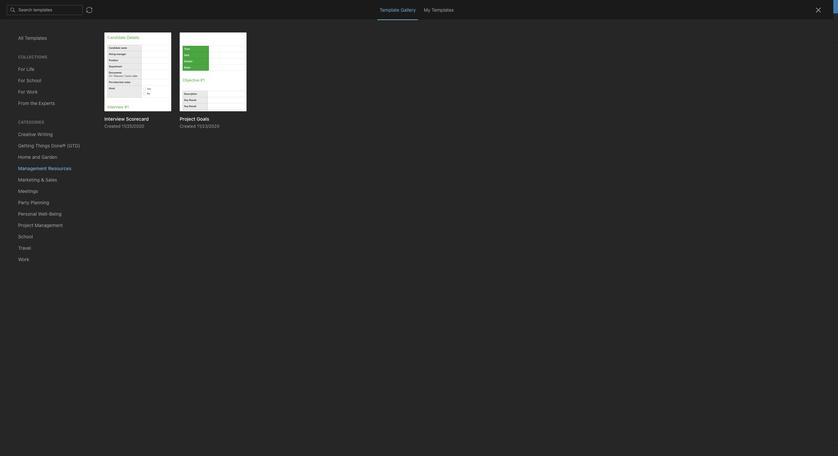 Task type: describe. For each thing, give the bounding box(es) containing it.
first notebook button
[[20, 17, 61, 26]]

your
[[413, 4, 423, 10]]

share
[[803, 18, 817, 24]]

cancel
[[443, 4, 458, 10]]

collapse note image
[[5, 17, 13, 25]]

anytime.
[[459, 4, 478, 10]]

first
[[29, 19, 38, 24]]

font size image
[[185, 32, 202, 41]]

all
[[407, 4, 412, 10]]

font color image
[[204, 32, 221, 41]]

sync
[[380, 4, 390, 10]]

notebook
[[39, 19, 59, 24]]

sync across all your devices. cancel anytime.
[[380, 4, 478, 10]]

only
[[775, 18, 784, 24]]



Task type: locate. For each thing, give the bounding box(es) containing it.
insert image
[[4, 32, 34, 41]]

across
[[392, 4, 406, 10]]

you
[[785, 18, 792, 24]]

heading level image
[[116, 32, 151, 41]]

Note Editor text field
[[0, 0, 838, 456]]

note window element
[[0, 0, 838, 456]]

font family image
[[153, 32, 184, 41]]

share button
[[798, 16, 822, 27]]

first notebook
[[29, 19, 59, 24]]

only you
[[775, 18, 792, 24]]

devices.
[[424, 4, 442, 10]]



Task type: vqa. For each thing, say whether or not it's contained in the screenshot.
First on the top left
yes



